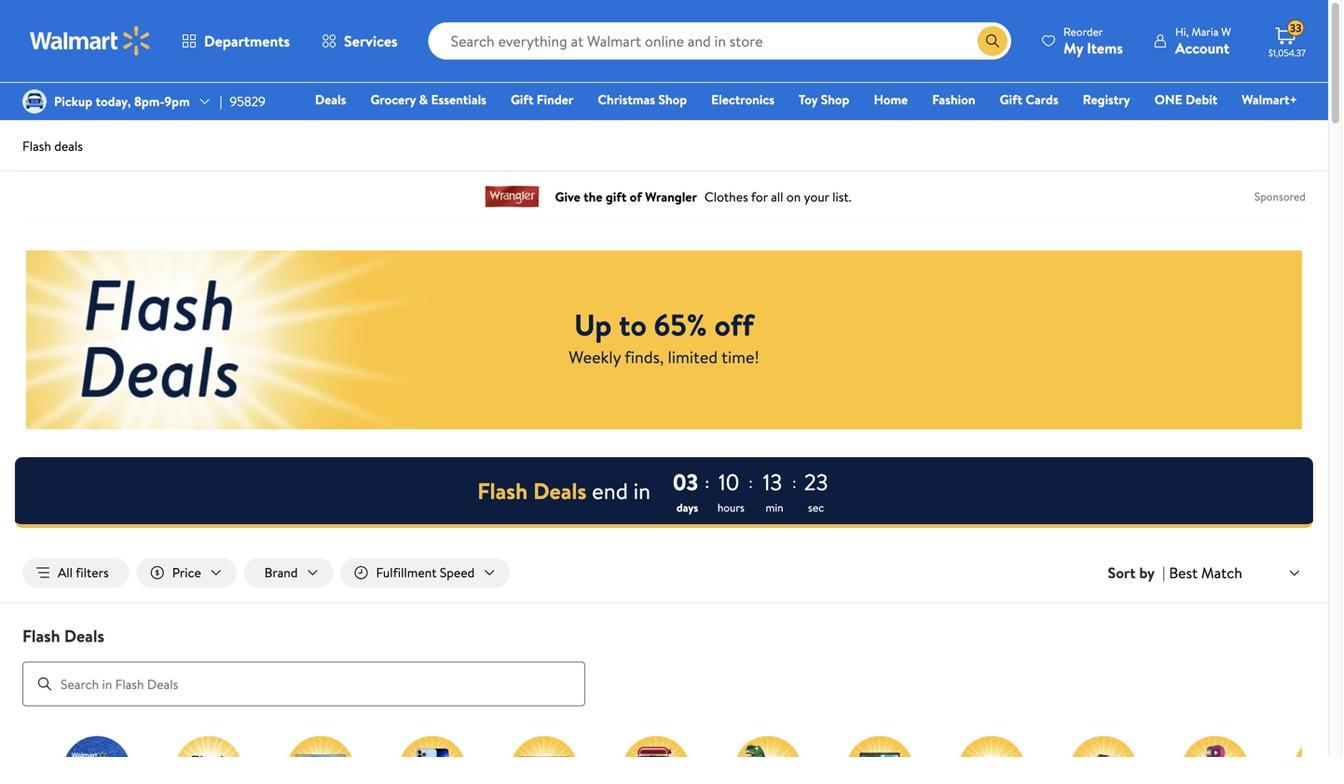 Task type: vqa. For each thing, say whether or not it's contained in the screenshot.
'Fresh Juice & Chilled Beverages' link
no



Task type: describe. For each thing, give the bounding box(es) containing it.
flash deals
[[22, 625, 104, 648]]

christmas shop
[[598, 90, 687, 109]]

weekly
[[569, 346, 621, 369]]

one debit link
[[1146, 89, 1226, 110]]

gift for gift cards
[[1000, 90, 1022, 109]]

flash deals image
[[175, 737, 242, 758]]

home link
[[865, 89, 916, 110]]

deals link
[[307, 89, 355, 110]]

$1,054.37
[[1268, 47, 1306, 59]]

95829
[[230, 92, 266, 110]]

gift cards
[[1000, 90, 1058, 109]]

fashion
[[932, 90, 975, 109]]

flash for flash deals end in
[[477, 476, 528, 507]]

today's deals image
[[287, 737, 354, 758]]

flash deals
[[22, 137, 83, 155]]

sort by |
[[1108, 563, 1165, 583]]

up to 65% off weekly finds, limited time!
[[569, 304, 759, 369]]

my
[[1063, 38, 1083, 58]]

sponsored
[[1254, 189, 1306, 205]]

maria
[[1191, 24, 1219, 40]]

search icon image
[[985, 34, 1000, 48]]

0 vertical spatial |
[[220, 92, 222, 110]]

fulfillment speed
[[376, 564, 475, 582]]

toy shop
[[799, 90, 849, 109]]

days
[[676, 500, 698, 516]]

: inside 03 : days
[[705, 472, 709, 493]]

christmas
[[598, 90, 655, 109]]

end
[[592, 476, 628, 507]]

brand button
[[244, 558, 333, 588]]

23
[[804, 467, 828, 498]]

time!
[[721, 346, 759, 369]]

13
[[763, 467, 782, 498]]

all filters
[[58, 564, 109, 582]]

hi,
[[1175, 24, 1189, 40]]

best
[[1169, 563, 1198, 583]]

walmart image
[[30, 26, 151, 56]]

23 sec
[[804, 467, 828, 516]]

electronics link
[[703, 89, 783, 110]]

fulfillment
[[376, 564, 437, 582]]

best match button
[[1165, 561, 1306, 585]]

min
[[766, 500, 783, 516]]

top-rated deals image
[[511, 737, 578, 758]]

pickup today, 8pm-9pm
[[54, 92, 190, 110]]

gift finder link
[[502, 89, 582, 110]]

furniture image
[[958, 737, 1025, 758]]

: for 13
[[792, 472, 796, 493]]

: for 10
[[749, 472, 753, 493]]

grocery
[[370, 90, 416, 109]]

one debit
[[1154, 90, 1217, 109]]

gift for gift finder
[[511, 90, 533, 109]]

deals
[[54, 137, 83, 155]]

off
[[714, 304, 754, 346]]

limited
[[668, 346, 718, 369]]

toy
[[799, 90, 818, 109]]

gift cards link
[[991, 89, 1067, 110]]

flash deals end in 3 days 10 hours 13 minutes 23 seconds element
[[477, 476, 651, 507]]

departments button
[[166, 19, 306, 63]]

w
[[1221, 24, 1231, 40]]

03
[[673, 467, 698, 498]]

home
[[874, 90, 908, 109]]

Flash Deals search field
[[0, 625, 1328, 707]]

essentials
[[431, 90, 486, 109]]

one
[[1154, 90, 1182, 109]]

flash deals end in
[[477, 476, 651, 507]]

Search search field
[[428, 22, 1011, 60]]

flash for flash deals
[[22, 625, 60, 648]]

03 : days
[[673, 467, 709, 516]]

search image
[[37, 677, 52, 692]]



Task type: locate. For each thing, give the bounding box(es) containing it.
to
[[619, 304, 647, 346]]

sort and filter section element
[[0, 543, 1328, 603]]

gift
[[511, 90, 533, 109], [1000, 90, 1022, 109]]

flash inside search box
[[22, 625, 60, 648]]

finder
[[537, 90, 573, 109]]

shop for christmas shop
[[658, 90, 687, 109]]

services button
[[306, 19, 413, 63]]

shop for toy shop
[[821, 90, 849, 109]]

1 shop from the left
[[658, 90, 687, 109]]

price
[[172, 564, 201, 582]]

1 horizontal spatial gift
[[1000, 90, 1022, 109]]

1 vertical spatial flash
[[477, 476, 528, 507]]

| 95829
[[220, 92, 266, 110]]

sort
[[1108, 563, 1136, 583]]

0 horizontal spatial deals
[[64, 625, 104, 648]]

shop inside "link"
[[821, 90, 849, 109]]

8pm-
[[134, 92, 164, 110]]

1 vertical spatial deals
[[533, 476, 587, 507]]

grocery & essentials
[[370, 90, 486, 109]]

0 horizontal spatial |
[[220, 92, 222, 110]]

Search in Flash Deals search field
[[22, 662, 585, 707]]

walmart+ link
[[1233, 89, 1306, 110]]

deals for flash deals end in
[[533, 476, 587, 507]]

3 : from the left
[[792, 472, 796, 493]]

departments
[[204, 31, 290, 51]]

walmart+
[[1242, 90, 1297, 109]]

1 horizontal spatial deals
[[315, 90, 346, 109]]

65%
[[654, 304, 707, 346]]

electronics image
[[846, 737, 913, 758]]

debit
[[1186, 90, 1217, 109]]

: left 23
[[792, 472, 796, 493]]

2 gift from the left
[[1000, 90, 1022, 109]]

registry
[[1083, 90, 1130, 109]]

best match
[[1169, 563, 1242, 583]]

1 gift from the left
[[511, 90, 533, 109]]

10
[[719, 467, 739, 498]]

brand
[[264, 564, 298, 582]]

:
[[705, 472, 709, 493], [749, 472, 753, 493], [792, 472, 796, 493]]

| left 95829
[[220, 92, 222, 110]]

sec
[[808, 500, 824, 516]]

gift left finder
[[511, 90, 533, 109]]

fashion image
[[1070, 737, 1137, 758]]

deals
[[315, 90, 346, 109], [533, 476, 587, 507], [64, 625, 104, 648]]

deals left end
[[533, 476, 587, 507]]

deals left grocery
[[315, 90, 346, 109]]

33
[[1290, 20, 1302, 36]]

0 horizontal spatial :
[[705, 472, 709, 493]]

gift left cards
[[1000, 90, 1022, 109]]

filters
[[76, 564, 109, 582]]

deals inside search box
[[64, 625, 104, 648]]

by
[[1139, 563, 1155, 583]]

electronics
[[711, 90, 774, 109]]

2 shop from the left
[[821, 90, 849, 109]]

hours
[[717, 500, 744, 516]]

0 horizontal spatial gift
[[511, 90, 533, 109]]

account
[[1175, 38, 1229, 58]]

1 vertical spatial |
[[1162, 563, 1165, 583]]

2 : from the left
[[749, 472, 753, 493]]

1 horizontal spatial shop
[[821, 90, 849, 109]]

deals for flash deals
[[64, 625, 104, 648]]

timer containing 03
[[15, 458, 1313, 528]]

home image
[[623, 737, 690, 758]]

1 horizontal spatial :
[[749, 472, 753, 493]]

walmart restored until 12/20 image
[[399, 737, 466, 758]]

hi, maria w account
[[1175, 24, 1231, 58]]

shop all. image
[[63, 737, 130, 758]]

&
[[419, 90, 428, 109]]

Walmart Site-Wide search field
[[428, 22, 1011, 60]]

deals inside timer
[[533, 476, 587, 507]]

flash deals image
[[26, 251, 1302, 430]]

2 horizontal spatial deals
[[533, 476, 587, 507]]

2 vertical spatial deals
[[64, 625, 104, 648]]

0 vertical spatial flash
[[22, 137, 51, 155]]

0 vertical spatial deals
[[315, 90, 346, 109]]

shop right christmas
[[658, 90, 687, 109]]

9pm
[[164, 92, 190, 110]]

flash for flash deals
[[22, 137, 51, 155]]

shop
[[658, 90, 687, 109], [821, 90, 849, 109]]

toys & collectibles image
[[734, 737, 801, 758]]

beauty image
[[1182, 737, 1249, 758]]

all filters button
[[22, 558, 129, 588]]

speed
[[440, 564, 475, 582]]

toy shop link
[[790, 89, 858, 110]]

up
[[574, 304, 612, 346]]

|
[[220, 92, 222, 110], [1162, 563, 1165, 583]]

fashion link
[[924, 89, 984, 110]]

all
[[58, 564, 73, 582]]

services
[[344, 31, 398, 51]]

 image
[[22, 89, 47, 114]]

timer
[[15, 458, 1313, 528]]

reorder
[[1063, 24, 1103, 40]]

in
[[633, 476, 651, 507]]

: left 13
[[749, 472, 753, 493]]

1 horizontal spatial |
[[1162, 563, 1165, 583]]

fulfillment speed button
[[341, 558, 510, 588]]

precious metals image
[[1294, 737, 1342, 758]]

price button
[[137, 558, 237, 588]]

2 horizontal spatial :
[[792, 472, 796, 493]]

today,
[[96, 92, 131, 110]]

| right by
[[1162, 563, 1165, 583]]

1 : from the left
[[705, 472, 709, 493]]

2 vertical spatial flash
[[22, 625, 60, 648]]

gift finder
[[511, 90, 573, 109]]

reorder my items
[[1063, 24, 1123, 58]]

finds,
[[625, 346, 664, 369]]

: right 03
[[705, 472, 709, 493]]

cards
[[1026, 90, 1058, 109]]

registry link
[[1074, 89, 1139, 110]]

flash inside timer
[[477, 476, 528, 507]]

| inside sort and filter section element
[[1162, 563, 1165, 583]]

pickup
[[54, 92, 92, 110]]

christmas shop link
[[589, 89, 695, 110]]

deals down all filters
[[64, 625, 104, 648]]

flash
[[22, 137, 51, 155], [477, 476, 528, 507], [22, 625, 60, 648]]

items
[[1087, 38, 1123, 58]]

shop right toy
[[821, 90, 849, 109]]

grocery & essentials link
[[362, 89, 495, 110]]

0 horizontal spatial shop
[[658, 90, 687, 109]]

match
[[1201, 563, 1242, 583]]



